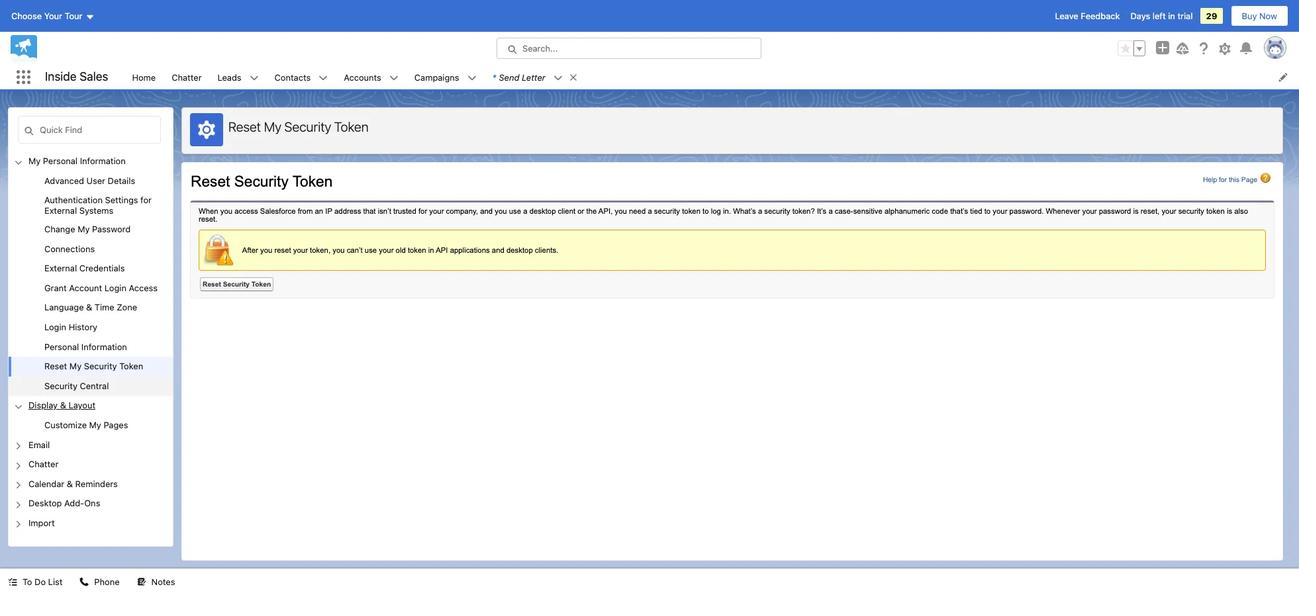 Task type: describe. For each thing, give the bounding box(es) containing it.
1 vertical spatial personal
[[44, 341, 79, 352]]

29
[[1206, 11, 1218, 21]]

user
[[86, 175, 105, 186]]

display & layout link
[[28, 400, 95, 412]]

reset my security token link
[[44, 361, 143, 373]]

reset my security token tree item
[[9, 357, 173, 377]]

display
[[28, 400, 58, 411]]

campaigns
[[415, 72, 459, 82]]

accounts
[[344, 72, 381, 82]]

setup tree tree
[[9, 152, 173, 547]]

login history
[[44, 322, 97, 333]]

*
[[493, 72, 496, 82]]

feedback
[[1081, 11, 1120, 21]]

grant account login access link
[[44, 283, 158, 294]]

external inside authentication settings for external systems
[[44, 205, 77, 216]]

layout
[[69, 400, 95, 411]]

tour
[[65, 11, 82, 21]]

change my password
[[44, 224, 131, 235]]

import link
[[28, 518, 55, 529]]

my for change my password link
[[78, 224, 90, 235]]

settings
[[105, 195, 138, 205]]

1 vertical spatial information
[[81, 341, 127, 352]]

time
[[95, 302, 114, 313]]

0 vertical spatial chatter link
[[164, 65, 210, 89]]

to do list
[[23, 577, 63, 587]]

import
[[28, 518, 55, 528]]

accounts list item
[[336, 65, 407, 89]]

password
[[92, 224, 131, 235]]

Quick Find search field
[[18, 116, 161, 144]]

text default image for accounts
[[389, 73, 399, 83]]

details
[[108, 175, 135, 186]]

send
[[499, 72, 520, 82]]

authentication settings for external systems
[[44, 195, 152, 216]]

email
[[28, 439, 50, 450]]

advanced
[[44, 175, 84, 186]]

connections link
[[44, 244, 95, 255]]

leave feedback link
[[1055, 11, 1120, 21]]

inside
[[45, 70, 77, 84]]

buy now
[[1242, 11, 1278, 21]]

customize my pages link
[[44, 420, 128, 432]]

0 vertical spatial token
[[334, 119, 369, 134]]

trial
[[1178, 11, 1193, 21]]

change
[[44, 224, 75, 235]]

2 horizontal spatial text default image
[[569, 73, 578, 82]]

group containing advanced user details
[[9, 171, 173, 396]]

security central tree item
[[9, 377, 173, 396]]

0 vertical spatial reset my security token
[[228, 119, 369, 134]]

your
[[44, 11, 62, 21]]

customize
[[44, 420, 87, 430]]

days left in trial
[[1131, 11, 1193, 21]]

phone button
[[72, 569, 128, 595]]

to
[[23, 577, 32, 587]]

* send letter
[[493, 72, 546, 82]]

central
[[80, 381, 109, 391]]

account
[[69, 283, 102, 293]]

systems
[[79, 205, 113, 216]]

now
[[1260, 11, 1278, 21]]

in
[[1168, 11, 1176, 21]]

notes button
[[129, 569, 183, 595]]

list item containing *
[[485, 65, 584, 89]]

history
[[69, 322, 97, 333]]

login history link
[[44, 322, 97, 334]]

personal information link
[[44, 341, 127, 353]]

days
[[1131, 11, 1151, 21]]

pages
[[104, 420, 128, 430]]

campaigns link
[[407, 65, 467, 89]]

choose your tour
[[11, 11, 82, 21]]

2 horizontal spatial security
[[285, 119, 331, 134]]

email link
[[28, 439, 50, 451]]

phone
[[94, 577, 120, 587]]

security central
[[44, 381, 109, 391]]

my personal information link
[[28, 156, 126, 167]]

change my password link
[[44, 224, 131, 236]]

external credentials
[[44, 263, 125, 274]]

desktop
[[28, 498, 62, 509]]

security central link
[[44, 381, 109, 392]]

calendar
[[28, 479, 64, 489]]



Task type: locate. For each thing, give the bounding box(es) containing it.
personal up advanced at the top of the page
[[43, 156, 78, 166]]

text default image right accounts
[[389, 73, 399, 83]]

chatter right home
[[172, 72, 202, 82]]

language & time zone
[[44, 302, 137, 313]]

chatter down email 'link'
[[28, 459, 58, 470]]

to do list button
[[0, 569, 70, 595]]

0 vertical spatial login
[[105, 283, 126, 293]]

text default image inside accounts list item
[[389, 73, 399, 83]]

reset up security central
[[44, 361, 67, 372]]

1 horizontal spatial reset my security token
[[228, 119, 369, 134]]

security up 'central'
[[84, 361, 117, 372]]

security up display & layout
[[44, 381, 77, 391]]

token down accounts
[[334, 119, 369, 134]]

& for language
[[86, 302, 92, 313]]

display & layout
[[28, 400, 95, 411]]

security inside tree item
[[44, 381, 77, 391]]

1 vertical spatial &
[[60, 400, 66, 411]]

zone
[[117, 302, 137, 313]]

reset
[[228, 119, 261, 134], [44, 361, 67, 372]]

2 external from the top
[[44, 263, 77, 274]]

0 vertical spatial &
[[86, 302, 92, 313]]

personal information
[[44, 341, 127, 352]]

1 horizontal spatial reset
[[228, 119, 261, 134]]

1 vertical spatial chatter
[[28, 459, 58, 470]]

1 vertical spatial token
[[119, 361, 143, 372]]

0 horizontal spatial login
[[44, 322, 66, 333]]

text default image right letter
[[569, 73, 578, 82]]

text default image
[[249, 73, 259, 83], [389, 73, 399, 83], [467, 73, 477, 83], [554, 73, 563, 83], [8, 578, 17, 587], [80, 578, 89, 587]]

external credentials link
[[44, 263, 125, 275]]

reset my security token inside reset my security token "tree item"
[[44, 361, 143, 372]]

& for calendar
[[67, 479, 73, 489]]

list item
[[485, 65, 584, 89]]

0 horizontal spatial chatter
[[28, 459, 58, 470]]

1 horizontal spatial &
[[67, 479, 73, 489]]

my inside display & layout tree item
[[89, 420, 101, 430]]

0 horizontal spatial &
[[60, 400, 66, 411]]

chatter link up calendar in the left of the page
[[28, 459, 58, 471]]

my personal information tree item
[[9, 152, 173, 396]]

leads link
[[210, 65, 249, 89]]

login up time
[[105, 283, 126, 293]]

reminders
[[75, 479, 118, 489]]

for
[[141, 195, 152, 205]]

calendar & reminders link
[[28, 479, 118, 490]]

reset inside "tree item"
[[44, 361, 67, 372]]

0 horizontal spatial reset my security token
[[44, 361, 143, 372]]

text default image for leads
[[249, 73, 259, 83]]

choose your tour button
[[11, 5, 95, 26]]

2 vertical spatial security
[[44, 381, 77, 391]]

1 vertical spatial security
[[84, 361, 117, 372]]

reset my security token down the contacts list item
[[228, 119, 369, 134]]

login inside the grant account login access link
[[105, 283, 126, 293]]

1 vertical spatial chatter link
[[28, 459, 58, 471]]

& for display
[[60, 400, 66, 411]]

text default image right leads
[[249, 73, 259, 83]]

group
[[1118, 40, 1146, 56], [9, 171, 173, 396]]

0 horizontal spatial group
[[9, 171, 173, 396]]

contacts list item
[[267, 65, 336, 89]]

2 vertical spatial &
[[67, 479, 73, 489]]

text default image for *
[[554, 73, 563, 83]]

external up change in the top left of the page
[[44, 205, 77, 216]]

leave feedback
[[1055, 11, 1120, 21]]

0 vertical spatial reset
[[228, 119, 261, 134]]

my
[[264, 119, 281, 134], [28, 156, 41, 166], [78, 224, 90, 235], [69, 361, 82, 372], [89, 420, 101, 430]]

list
[[48, 577, 63, 587]]

add-
[[64, 498, 84, 509]]

1 horizontal spatial token
[[334, 119, 369, 134]]

text default image inside leads list item
[[249, 73, 259, 83]]

token up the security central tree item
[[119, 361, 143, 372]]

access
[[129, 283, 158, 293]]

1 external from the top
[[44, 205, 77, 216]]

language
[[44, 302, 84, 313]]

contacts link
[[267, 65, 319, 89]]

text default image inside the contacts list item
[[319, 73, 328, 83]]

chatter
[[172, 72, 202, 82], [28, 459, 58, 470]]

my for reset my security token link
[[69, 361, 82, 372]]

1 horizontal spatial security
[[84, 361, 117, 372]]

text default image right letter
[[554, 73, 563, 83]]

1 vertical spatial login
[[44, 322, 66, 333]]

my for customize my pages link
[[89, 420, 101, 430]]

1 horizontal spatial group
[[1118, 40, 1146, 56]]

information up reset my security token link
[[81, 341, 127, 352]]

0 vertical spatial security
[[285, 119, 331, 134]]

advanced user details link
[[44, 175, 135, 187]]

my inside "tree item"
[[69, 361, 82, 372]]

notes
[[151, 577, 175, 587]]

buy
[[1242, 11, 1257, 21]]

leave
[[1055, 11, 1079, 21]]

leads
[[218, 72, 241, 82]]

sales
[[80, 70, 108, 84]]

& left time
[[86, 302, 92, 313]]

text default image left "phone"
[[80, 578, 89, 587]]

0 vertical spatial external
[[44, 205, 77, 216]]

external inside external credentials link
[[44, 263, 77, 274]]

authentication settings for external systems link
[[44, 195, 173, 216]]

& inside my personal information tree item
[[86, 302, 92, 313]]

campaigns list item
[[407, 65, 485, 89]]

information
[[80, 156, 126, 166], [81, 341, 127, 352]]

1 vertical spatial group
[[9, 171, 173, 396]]

token
[[334, 119, 369, 134], [119, 361, 143, 372]]

desktop add-ons
[[28, 498, 100, 509]]

desktop add-ons link
[[28, 498, 100, 510]]

list
[[124, 65, 1299, 89]]

login
[[105, 283, 126, 293], [44, 322, 66, 333]]

choose
[[11, 11, 42, 21]]

reset down leads list item
[[228, 119, 261, 134]]

token inside reset my security token link
[[119, 361, 143, 372]]

login down language
[[44, 322, 66, 333]]

search... button
[[497, 38, 762, 59]]

text default image for campaigns
[[467, 73, 477, 83]]

list containing home
[[124, 65, 1299, 89]]

text default image left notes
[[137, 578, 146, 587]]

1 horizontal spatial chatter link
[[164, 65, 210, 89]]

reset my security token up 'central'
[[44, 361, 143, 372]]

security down the contacts list item
[[285, 119, 331, 134]]

calendar & reminders
[[28, 479, 118, 489]]

language & time zone link
[[44, 302, 137, 314]]

2 horizontal spatial &
[[86, 302, 92, 313]]

0 vertical spatial chatter
[[172, 72, 202, 82]]

ons
[[84, 498, 100, 509]]

accounts link
[[336, 65, 389, 89]]

text default image left *
[[467, 73, 477, 83]]

home
[[132, 72, 156, 82]]

search...
[[523, 43, 558, 54]]

0 horizontal spatial security
[[44, 381, 77, 391]]

security
[[285, 119, 331, 134], [84, 361, 117, 372], [44, 381, 77, 391]]

letter
[[522, 72, 546, 82]]

0 vertical spatial information
[[80, 156, 126, 166]]

chatter inside setup tree tree
[[28, 459, 58, 470]]

1 horizontal spatial login
[[105, 283, 126, 293]]

reset my security token
[[228, 119, 369, 134], [44, 361, 143, 372]]

information up user
[[80, 156, 126, 166]]

& up add-
[[67, 479, 73, 489]]

0 vertical spatial personal
[[43, 156, 78, 166]]

& left "layout"
[[60, 400, 66, 411]]

left
[[1153, 11, 1166, 21]]

chatter link right home
[[164, 65, 210, 89]]

text default image left to
[[8, 578, 17, 587]]

inside sales
[[45, 70, 108, 84]]

external up the grant
[[44, 263, 77, 274]]

0 horizontal spatial chatter link
[[28, 459, 58, 471]]

text default image inside to do list button
[[8, 578, 17, 587]]

0 horizontal spatial token
[[119, 361, 143, 372]]

0 horizontal spatial text default image
[[137, 578, 146, 587]]

buy now button
[[1231, 5, 1289, 26]]

authentication
[[44, 195, 103, 205]]

login inside login history 'link'
[[44, 322, 66, 333]]

1 horizontal spatial text default image
[[319, 73, 328, 83]]

home link
[[124, 65, 164, 89]]

chatter link
[[164, 65, 210, 89], [28, 459, 58, 471]]

1 vertical spatial external
[[44, 263, 77, 274]]

connections
[[44, 244, 95, 254]]

do
[[34, 577, 46, 587]]

1 vertical spatial reset my security token
[[44, 361, 143, 372]]

& inside tree item
[[60, 400, 66, 411]]

personal down login history 'link'
[[44, 341, 79, 352]]

text default image inside campaigns list item
[[467, 73, 477, 83]]

0 vertical spatial group
[[1118, 40, 1146, 56]]

text default image right contacts
[[319, 73, 328, 83]]

text default image
[[569, 73, 578, 82], [319, 73, 328, 83], [137, 578, 146, 587]]

text default image inside notes button
[[137, 578, 146, 587]]

grant
[[44, 283, 67, 293]]

1 horizontal spatial chatter
[[172, 72, 202, 82]]

display & layout tree item
[[9, 396, 173, 435]]

contacts
[[275, 72, 311, 82]]

chatter inside "list"
[[172, 72, 202, 82]]

external
[[44, 205, 77, 216], [44, 263, 77, 274]]

security inside "tree item"
[[84, 361, 117, 372]]

advanced user details
[[44, 175, 135, 186]]

credentials
[[79, 263, 125, 274]]

grant account login access
[[44, 283, 158, 293]]

1 vertical spatial reset
[[44, 361, 67, 372]]

&
[[86, 302, 92, 313], [60, 400, 66, 411], [67, 479, 73, 489]]

customize my pages
[[44, 420, 128, 430]]

leads list item
[[210, 65, 267, 89]]

0 horizontal spatial reset
[[44, 361, 67, 372]]

text default image inside 'phone' button
[[80, 578, 89, 587]]



Task type: vqa. For each thing, say whether or not it's contained in the screenshot.
the "Now"
yes



